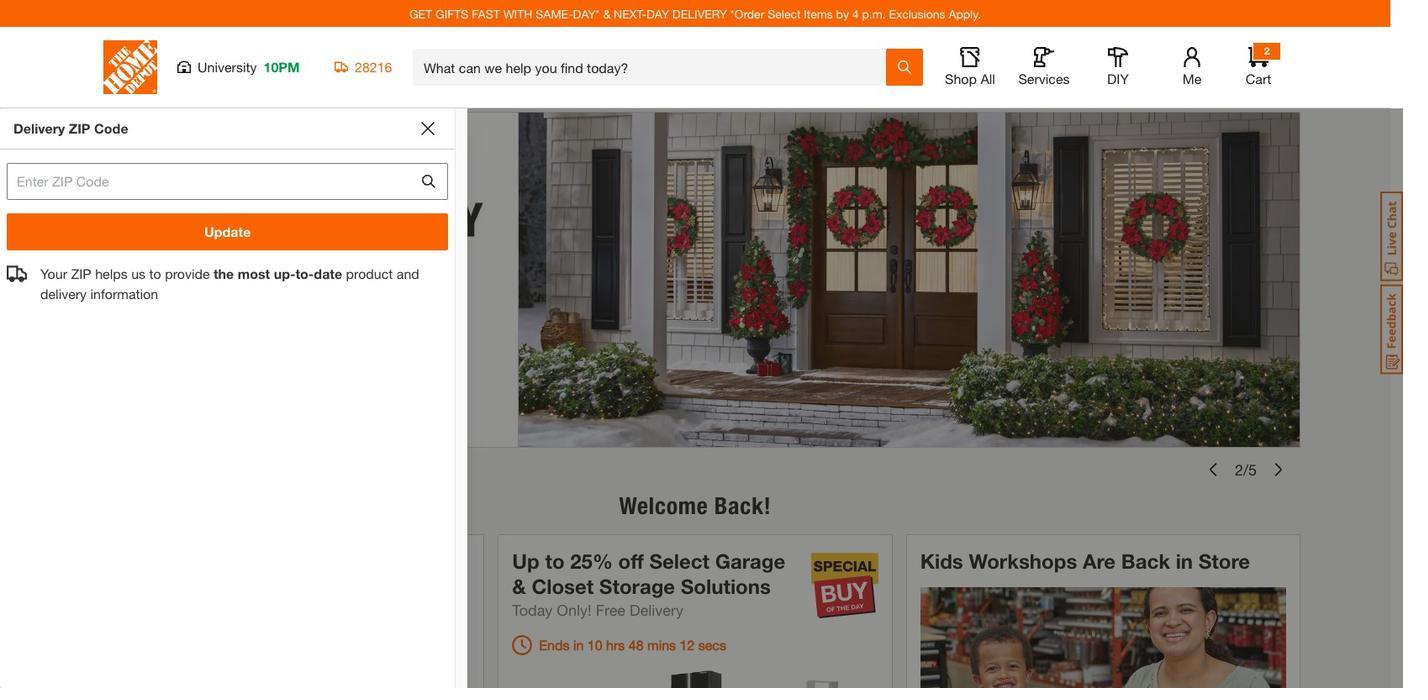Task type: locate. For each thing, give the bounding box(es) containing it.
in right back
[[1176, 550, 1193, 574]]

0 horizontal spatial 2
[[1235, 460, 1244, 479]]

ends in 10 hrs 48 mins 12 secs
[[539, 637, 727, 653]]

get gifts fast with same-day* & next-day delivery *order select items by 4 p.m. exclusions apply.
[[409, 6, 981, 21]]

to right us
[[149, 266, 161, 282]]

back
[[1122, 550, 1171, 574]]

&
[[603, 6, 611, 21], [512, 575, 526, 599]]

2
[[1265, 45, 1270, 57], [1235, 460, 1244, 479]]

10
[[588, 637, 603, 653]]

zip for helps
[[71, 266, 91, 282]]

28216
[[355, 59, 392, 75]]

us
[[131, 266, 146, 282]]

zip up delivery
[[71, 266, 91, 282]]

up-
[[274, 266, 296, 282]]

me button
[[1166, 47, 1219, 87]]

diy
[[1108, 71, 1129, 87]]

1 vertical spatial select
[[650, 550, 710, 574]]

0 vertical spatial zip
[[69, 120, 90, 136]]

25%
[[570, 550, 613, 574]]

0 vertical spatial 2
[[1265, 45, 1270, 57]]

2 inside 'cart 2'
[[1265, 45, 1270, 57]]

same-
[[536, 6, 573, 21]]

day*
[[573, 6, 600, 21]]

the
[[214, 266, 234, 282]]

next slide image
[[1272, 463, 1286, 477]]

update
[[204, 224, 251, 240]]

delivery zip code
[[13, 120, 128, 136]]

back!
[[715, 492, 772, 521]]

up
[[512, 550, 540, 574]]

zip left code
[[69, 120, 90, 136]]

2 / 5
[[1235, 460, 1257, 479]]

What can we help you find today? search field
[[424, 50, 886, 85]]

& for next-
[[603, 6, 611, 21]]

0 horizontal spatial select
[[650, 550, 710, 574]]

1 vertical spatial 2
[[1235, 460, 1244, 479]]

1 vertical spatial to
[[545, 550, 565, 574]]

2 up cart
[[1265, 45, 1270, 57]]

product and delivery information
[[40, 266, 419, 302]]

select right off
[[650, 550, 710, 574]]

& inside up to 25% off select garage & closet storage solutions today only! free delivery
[[512, 575, 526, 599]]

1 vertical spatial in
[[573, 637, 584, 653]]

1 horizontal spatial select
[[768, 6, 801, 21]]

mins
[[648, 637, 676, 653]]

apply.
[[949, 6, 981, 21]]

kids workshops are back in store
[[921, 550, 1251, 574]]

0 vertical spatial &
[[603, 6, 611, 21]]

to
[[149, 266, 161, 282], [545, 550, 565, 574]]

select left items
[[768, 6, 801, 21]]

off
[[619, 550, 644, 574]]

next-
[[614, 6, 647, 21]]

& down up
[[512, 575, 526, 599]]

0 horizontal spatial to
[[149, 266, 161, 282]]

closet
[[532, 575, 594, 599]]

cart
[[1246, 71, 1272, 87]]

0 vertical spatial select
[[768, 6, 801, 21]]

select
[[768, 6, 801, 21], [650, 550, 710, 574]]

free delivery
[[596, 601, 684, 620]]

0 horizontal spatial &
[[512, 575, 526, 599]]

& right day*
[[603, 6, 611, 21]]

information
[[90, 286, 158, 302]]

hrs
[[606, 637, 625, 653]]

by
[[836, 6, 849, 21]]

shop all button
[[944, 47, 997, 87]]

1 vertical spatial zip
[[71, 266, 91, 282]]

0 vertical spatial in
[[1176, 550, 1193, 574]]

drawer close image
[[422, 122, 435, 135]]

to up closet
[[545, 550, 565, 574]]

to-
[[296, 266, 314, 282]]

diy button
[[1092, 47, 1145, 87]]

1 horizontal spatial 2
[[1265, 45, 1270, 57]]

feedback link image
[[1381, 284, 1404, 375]]

p.m.
[[862, 6, 886, 21]]

1 vertical spatial &
[[512, 575, 526, 599]]

gifts
[[436, 6, 469, 21]]

10pm
[[264, 59, 300, 75]]

28216 button
[[335, 59, 393, 76]]

services button
[[1018, 47, 1071, 87]]

zip
[[69, 120, 90, 136], [71, 266, 91, 282]]

items
[[804, 6, 833, 21]]

provide
[[165, 266, 210, 282]]

garage cabinets & workbenches product image image
[[643, 669, 748, 689]]

delivery
[[13, 120, 65, 136]]

1 horizontal spatial &
[[603, 6, 611, 21]]

2 left 5
[[1235, 460, 1244, 479]]

0 vertical spatial to
[[149, 266, 161, 282]]

in
[[1176, 550, 1193, 574], [573, 637, 584, 653]]

1 horizontal spatial to
[[545, 550, 565, 574]]

in left 10
[[573, 637, 584, 653]]



Task type: vqa. For each thing, say whether or not it's contained in the screenshot.
Answers to the top
no



Task type: describe. For each thing, give the bounding box(es) containing it.
& for closet
[[512, 575, 526, 599]]

0 horizontal spatial in
[[573, 637, 584, 653]]

48
[[629, 637, 644, 653]]

cart 2
[[1246, 45, 1272, 87]]

product
[[346, 266, 393, 282]]

12
[[680, 637, 695, 653]]

date
[[314, 266, 342, 282]]

ends
[[539, 637, 570, 653]]

zip for code
[[69, 120, 90, 136]]

update button
[[7, 214, 449, 251]]

store
[[1199, 550, 1251, 574]]

delivery
[[673, 6, 727, 21]]

delivery
[[40, 286, 87, 302]]

welcome
[[619, 492, 708, 521]]

your
[[40, 266, 67, 282]]

day
[[647, 6, 669, 21]]

your zip helps us to provide the most up-to-date
[[40, 266, 346, 282]]

code
[[94, 120, 128, 136]]

services
[[1019, 71, 1070, 87]]

special buy logo image
[[811, 553, 879, 620]]

welcome back!
[[619, 492, 772, 521]]

img for wrap up holiday decorating last-minute outdoor decor image
[[90, 112, 1301, 448]]

kids
[[921, 550, 964, 574]]

most
[[238, 266, 270, 282]]

exclusions
[[889, 6, 946, 21]]

are
[[1083, 550, 1116, 574]]

heavy gauge 3-shelf welded steel floor cabinet in black and gray (46 in w x 72 in. h x 24 in. d) image
[[297, 591, 457, 689]]

/
[[1244, 460, 1249, 479]]

storage
[[599, 575, 675, 599]]

secs
[[699, 637, 727, 653]]

and
[[397, 266, 419, 282]]

fast
[[472, 6, 500, 21]]

4
[[853, 6, 859, 21]]

the home depot logo image
[[103, 40, 157, 94]]

all
[[981, 71, 996, 87]]

*order
[[731, 6, 765, 21]]

1 horizontal spatial in
[[1176, 550, 1193, 574]]

workshops
[[969, 550, 1078, 574]]

garage
[[715, 550, 786, 574]]

university
[[198, 59, 257, 75]]

get
[[409, 6, 432, 21]]

5
[[1249, 460, 1257, 479]]

previous slide image
[[1207, 463, 1220, 477]]

kids workshops image
[[921, 588, 1287, 689]]

solutions
[[681, 575, 771, 599]]

helps
[[95, 266, 128, 282]]

Enter ZIP Code telephone field
[[7, 163, 420, 200]]

select inside up to 25% off select garage & closet storage solutions today only! free delivery
[[650, 550, 710, 574]]

shop all
[[945, 71, 996, 87]]

closet storage systems product image image
[[765, 669, 870, 689]]

up to 25% off select garage & closet storage solutions today only! free delivery
[[512, 550, 786, 620]]

with
[[503, 6, 533, 21]]

university 10pm
[[198, 59, 300, 75]]

shop
[[945, 71, 977, 87]]

to inside up to 25% off select garage & closet storage solutions today only! free delivery
[[545, 550, 565, 574]]

me
[[1183, 71, 1202, 87]]

today only!
[[512, 601, 592, 620]]



